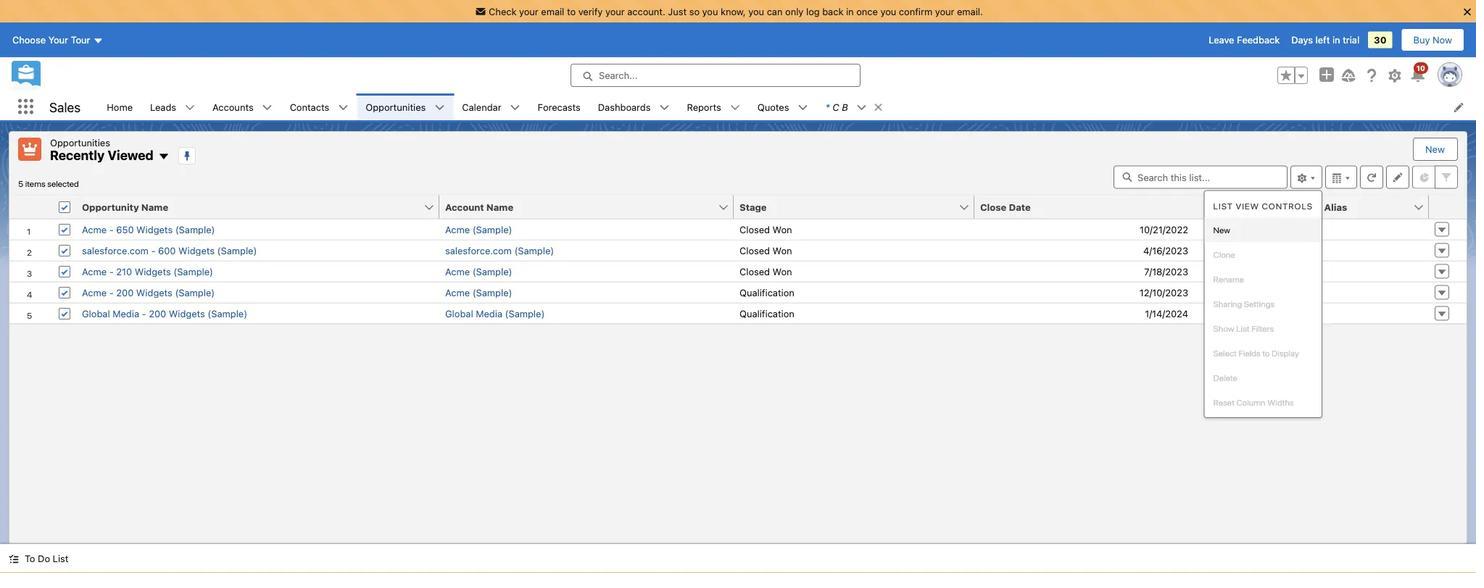 Task type: describe. For each thing, give the bounding box(es) containing it.
buy now button
[[1402, 28, 1465, 52]]

1 vertical spatial opportunities
[[50, 137, 110, 148]]

accounts link
[[204, 94, 262, 120]]

global media (sample)
[[445, 308, 545, 319]]

opportunity for opportunity owner alias
[[1232, 202, 1289, 213]]

1 horizontal spatial in
[[1333, 35, 1341, 45]]

days
[[1292, 35, 1313, 45]]

2 your from the left
[[606, 6, 625, 17]]

date
[[1009, 202, 1031, 213]]

cb for 4/16/2023
[[1232, 245, 1245, 256]]

- for 210
[[109, 266, 114, 277]]

widgets for 600
[[178, 245, 215, 256]]

action image
[[1430, 195, 1467, 219]]

opportunity name button
[[76, 195, 424, 219]]

check your email to verify your account. just so you know, you can only log back in once you confirm your email.
[[489, 6, 983, 17]]

650
[[116, 224, 134, 235]]

closed won for 4/16/2023
[[740, 245, 792, 256]]

acme for acme (sample) link corresponding to acme - 210 widgets (sample)
[[445, 266, 470, 277]]

210
[[116, 266, 132, 277]]

text default image for contacts
[[338, 103, 348, 113]]

reset
[[1214, 397, 1235, 408]]

quotes list item
[[749, 94, 817, 120]]

salesforce.com for salesforce.com (sample)
[[445, 245, 512, 256]]

text default image for *
[[857, 103, 867, 113]]

show list filters
[[1214, 323, 1274, 334]]

new link
[[1205, 218, 1322, 242]]

acme (sample) for acme - 210 widgets (sample)
[[445, 266, 512, 277]]

opportunity owner alias button
[[1226, 195, 1414, 219]]

buy now
[[1414, 35, 1453, 45]]

text default image for opportunities
[[435, 103, 445, 113]]

text default image inside to do list button
[[9, 555, 19, 565]]

close date button
[[975, 195, 1211, 219]]

acme (sample) link for acme - 650 widgets (sample)
[[445, 224, 512, 235]]

reset column widths link
[[1205, 390, 1322, 415]]

acme (sample) link for acme - 200 widgets (sample)
[[445, 287, 512, 298]]

- down acme - 200 widgets (sample) link
[[142, 308, 146, 319]]

controls
[[1262, 201, 1314, 211]]

email.
[[957, 6, 983, 17]]

column
[[1237, 397, 1266, 408]]

12/10/2023
[[1140, 287, 1189, 298]]

text default image for reports
[[730, 103, 740, 113]]

left
[[1316, 35, 1330, 45]]

list view controls
[[1214, 201, 1314, 211]]

log
[[807, 6, 820, 17]]

text default image inside recently viewed|opportunities|list view element
[[158, 151, 170, 163]]

confirm
[[899, 6, 933, 17]]

delete link
[[1205, 366, 1322, 390]]

salesforce.com - 600 widgets (sample) link
[[82, 245, 257, 256]]

action element
[[1430, 195, 1467, 219]]

new button
[[1414, 139, 1457, 160]]

media for (sample)
[[476, 308, 503, 319]]

now
[[1433, 35, 1453, 45]]

item number element
[[9, 195, 53, 219]]

widths
[[1268, 397, 1294, 408]]

acme for acme (sample) link corresponding to acme - 200 widgets (sample)
[[445, 287, 470, 298]]

opportunities link
[[357, 94, 435, 120]]

opportunity name
[[82, 202, 168, 213]]

acme - 210 widgets (sample) link
[[82, 266, 213, 277]]

leave feedback link
[[1209, 35, 1280, 45]]

sales
[[49, 99, 81, 115]]

reports link
[[679, 94, 730, 120]]

can
[[767, 6, 783, 17]]

opportunity owner alias element
[[1226, 195, 1438, 219]]

view
[[1236, 201, 1260, 211]]

b
[[842, 102, 848, 112]]

c
[[833, 102, 840, 112]]

0 vertical spatial list
[[1214, 201, 1234, 211]]

viewed
[[108, 148, 154, 163]]

1 vertical spatial 200
[[149, 308, 166, 319]]

contacts list item
[[281, 94, 357, 120]]

10/21/2022
[[1140, 224, 1189, 235]]

contacts link
[[281, 94, 338, 120]]

- for 650
[[109, 224, 114, 235]]

leads
[[150, 102, 176, 112]]

account name element
[[440, 195, 743, 219]]

1/14/2024
[[1145, 308, 1189, 319]]

close date
[[981, 202, 1031, 213]]

global media - 200 widgets (sample) link
[[82, 308, 247, 319]]

delete
[[1214, 373, 1238, 383]]

opportunity name element
[[76, 195, 448, 219]]

widgets for 210
[[135, 266, 171, 277]]

stage button
[[734, 195, 959, 219]]

choose
[[12, 35, 46, 45]]

rename link
[[1205, 267, 1322, 292]]

reports
[[687, 102, 722, 112]]

text default image for dashboards
[[660, 103, 670, 113]]

10 button
[[1410, 62, 1429, 84]]

clone link
[[1205, 242, 1322, 267]]

acme - 650 widgets (sample)
[[82, 224, 215, 235]]

select fields to display
[[1214, 348, 1300, 358]]

opportunity for opportunity name
[[82, 202, 139, 213]]

acme (sample) for acme - 650 widgets (sample)
[[445, 224, 512, 235]]

acme (sample) link for acme - 210 widgets (sample)
[[445, 266, 512, 277]]

quotes link
[[749, 94, 798, 120]]

1 your from the left
[[519, 6, 539, 17]]

global media (sample) link
[[445, 308, 545, 319]]

qualification for acme (sample)
[[740, 287, 795, 298]]

salesforce.com (sample) link
[[445, 245, 554, 256]]

do
[[38, 554, 50, 565]]

contacts
[[290, 102, 330, 112]]

home
[[107, 102, 133, 112]]

calendar link
[[454, 94, 510, 120]]

leave
[[1209, 35, 1235, 45]]

acme for acme - 200 widgets (sample) link
[[82, 287, 107, 298]]

forecasts link
[[529, 94, 590, 120]]

global for global media (sample)
[[445, 308, 473, 319]]

buy
[[1414, 35, 1431, 45]]

opportunities inside "list item"
[[366, 102, 426, 112]]

only
[[786, 6, 804, 17]]

recently viewed|opportunities|list view element
[[9, 131, 1468, 545]]

show
[[1214, 323, 1235, 334]]

won for 7/18/2023
[[773, 266, 792, 277]]

list item containing *
[[817, 94, 890, 120]]

days left in trial
[[1292, 35, 1360, 45]]

leave feedback
[[1209, 35, 1280, 45]]

media for -
[[113, 308, 139, 319]]

600
[[158, 245, 176, 256]]

salesforce.com (sample)
[[445, 245, 554, 256]]

to
[[25, 554, 35, 565]]

acme - 210 widgets (sample)
[[82, 266, 213, 277]]

5 items selected
[[18, 179, 79, 189]]

1 you from the left
[[703, 6, 718, 17]]

search...
[[599, 70, 638, 81]]

dashboards link
[[590, 94, 660, 120]]

rename
[[1214, 274, 1244, 284]]

back
[[823, 6, 844, 17]]

cell inside recently viewed grid
[[53, 195, 76, 219]]

close
[[981, 202, 1007, 213]]



Task type: vqa. For each thing, say whether or not it's contained in the screenshot.
Name in the "element"
yes



Task type: locate. For each thing, give the bounding box(es) containing it.
0 vertical spatial closed
[[740, 224, 770, 235]]

2 vertical spatial won
[[773, 266, 792, 277]]

acme
[[82, 224, 107, 235], [445, 224, 470, 235], [82, 266, 107, 277], [445, 266, 470, 277], [82, 287, 107, 298], [445, 287, 470, 298]]

list inside to do list button
[[53, 554, 68, 565]]

1 vertical spatial acme (sample)
[[445, 266, 512, 277]]

0 vertical spatial in
[[846, 6, 854, 17]]

0 horizontal spatial in
[[846, 6, 854, 17]]

0 horizontal spatial opportunity
[[82, 202, 139, 213]]

acme (sample)
[[445, 224, 512, 235], [445, 266, 512, 277], [445, 287, 512, 298]]

text default image for leads
[[185, 103, 195, 113]]

0 horizontal spatial your
[[519, 6, 539, 17]]

new inside new button
[[1426, 144, 1446, 155]]

1 vertical spatial qualification
[[740, 308, 795, 319]]

1 acme (sample) from the top
[[445, 224, 512, 235]]

to do list
[[25, 554, 68, 565]]

* c b
[[826, 102, 848, 112]]

qualification
[[740, 287, 795, 298], [740, 308, 795, 319]]

closed for 10/21/2022
[[740, 224, 770, 235]]

1 vertical spatial won
[[773, 245, 792, 256]]

account
[[445, 202, 484, 213]]

leads link
[[141, 94, 185, 120]]

1 horizontal spatial salesforce.com
[[445, 245, 512, 256]]

opportunities list item
[[357, 94, 454, 120]]

cb up rename
[[1232, 245, 1245, 256]]

0 horizontal spatial global
[[82, 308, 110, 319]]

close date element
[[975, 195, 1235, 219]]

fields
[[1239, 348, 1261, 358]]

cb up show list filters at the right bottom of page
[[1232, 308, 1245, 319]]

text default image inside leads list item
[[185, 103, 195, 113]]

owner
[[1292, 202, 1323, 213]]

0 horizontal spatial new
[[1214, 225, 1231, 235]]

settings
[[1244, 299, 1275, 309]]

media down salesforce.com (sample)
[[476, 308, 503, 319]]

acme (sample) down account name
[[445, 224, 512, 235]]

3 you from the left
[[881, 6, 897, 17]]

1 horizontal spatial opportunities
[[366, 102, 426, 112]]

text default image inside quotes list item
[[798, 103, 808, 113]]

0 vertical spatial to
[[567, 6, 576, 17]]

list containing home
[[98, 94, 1477, 120]]

email
[[541, 6, 565, 17]]

closed
[[740, 224, 770, 235], [740, 245, 770, 256], [740, 266, 770, 277]]

opportunity inside opportunity name button
[[82, 202, 139, 213]]

1 acme (sample) link from the top
[[445, 224, 512, 235]]

None search field
[[1114, 166, 1288, 189]]

1 salesforce.com from the left
[[82, 245, 149, 256]]

0 vertical spatial acme (sample) link
[[445, 224, 512, 235]]

1 horizontal spatial new
[[1426, 144, 1446, 155]]

list right 'show' at the bottom right of the page
[[1237, 323, 1250, 334]]

acme - 650 widgets (sample) link
[[82, 224, 215, 235]]

text default image inside reports list item
[[730, 103, 740, 113]]

display
[[1272, 348, 1300, 358]]

sharing settings
[[1214, 299, 1275, 309]]

cb for 10/21/2022
[[1232, 224, 1245, 235]]

new inside new link
[[1214, 225, 1231, 235]]

0 horizontal spatial you
[[703, 6, 718, 17]]

2 vertical spatial closed won
[[740, 266, 792, 277]]

quotes
[[758, 102, 789, 112]]

1 won from the top
[[773, 224, 792, 235]]

- for 200
[[109, 287, 114, 298]]

1 opportunity from the left
[[82, 202, 139, 213]]

menu inside recently viewed|opportunities|list view element
[[1205, 194, 1322, 415]]

won for 4/16/2023
[[773, 245, 792, 256]]

new for new link
[[1214, 225, 1231, 235]]

1 name from the left
[[141, 202, 168, 213]]

0 horizontal spatial opportunities
[[50, 137, 110, 148]]

choose your tour button
[[12, 28, 104, 52]]

list inside show list filters link
[[1237, 323, 1250, 334]]

1 vertical spatial list
[[1237, 323, 1250, 334]]

name for opportunity name
[[141, 202, 168, 213]]

text default image for quotes
[[798, 103, 808, 113]]

1 horizontal spatial to
[[1263, 348, 1270, 358]]

menu containing list view controls
[[1205, 194, 1322, 415]]

- down acme - 210 widgets (sample)
[[109, 287, 114, 298]]

new
[[1426, 144, 1446, 155], [1214, 225, 1231, 235]]

opportunities image
[[18, 138, 41, 161]]

- for 600
[[151, 245, 156, 256]]

0 horizontal spatial 200
[[116, 287, 134, 298]]

acme (sample) for acme - 200 widgets (sample)
[[445, 287, 512, 298]]

to right the fields
[[1263, 348, 1270, 358]]

acme left the 210
[[82, 266, 107, 277]]

select
[[1214, 348, 1237, 358]]

1 global from the left
[[82, 308, 110, 319]]

item number image
[[9, 195, 53, 219]]

200 down the 210
[[116, 287, 134, 298]]

you left can
[[749, 6, 765, 17]]

to inside select fields to display link
[[1263, 348, 1270, 358]]

list item
[[817, 94, 890, 120]]

text default image right contacts
[[338, 103, 348, 113]]

cb down view in the right top of the page
[[1232, 224, 1245, 235]]

2 horizontal spatial list
[[1237, 323, 1250, 334]]

2 vertical spatial cb
[[1232, 308, 1245, 319]]

(sample)
[[175, 224, 215, 235], [473, 224, 512, 235], [217, 245, 257, 256], [515, 245, 554, 256], [174, 266, 213, 277], [473, 266, 512, 277], [175, 287, 215, 298], [473, 287, 512, 298], [208, 308, 247, 319], [505, 308, 545, 319]]

1 vertical spatial to
[[1263, 348, 1270, 358]]

2 closed from the top
[[740, 245, 770, 256]]

none search field inside recently viewed|opportunities|list view element
[[1114, 166, 1288, 189]]

in right back
[[846, 6, 854, 17]]

acme left 650
[[82, 224, 107, 235]]

new for new button
[[1426, 144, 1446, 155]]

calendar list item
[[454, 94, 529, 120]]

0 vertical spatial cb
[[1232, 224, 1245, 235]]

widgets for 650
[[136, 224, 173, 235]]

you right once
[[881, 6, 897, 17]]

global media - 200 widgets (sample)
[[82, 308, 247, 319]]

opportunity up 650
[[82, 202, 139, 213]]

your
[[519, 6, 539, 17], [606, 6, 625, 17], [935, 6, 955, 17]]

won for 10/21/2022
[[773, 224, 792, 235]]

acme (sample) link down salesforce.com (sample)
[[445, 266, 512, 277]]

opportunity owner alias
[[1232, 202, 1348, 213]]

show list filters link
[[1205, 316, 1322, 341]]

1 closed from the top
[[740, 224, 770, 235]]

qualification for global media (sample)
[[740, 308, 795, 319]]

3 closed won from the top
[[740, 266, 792, 277]]

2 vertical spatial closed
[[740, 266, 770, 277]]

to do list button
[[0, 545, 77, 574]]

account name button
[[440, 195, 718, 219]]

text default image for accounts
[[262, 103, 272, 113]]

clone
[[1214, 250, 1236, 260]]

text default image left the *
[[798, 103, 808, 113]]

recently viewed status
[[18, 179, 79, 189]]

home link
[[98, 94, 141, 120]]

your right verify
[[606, 6, 625, 17]]

1 horizontal spatial list
[[1214, 201, 1234, 211]]

0 vertical spatial opportunities
[[366, 102, 426, 112]]

account name
[[445, 202, 514, 213]]

your
[[48, 35, 68, 45]]

2 salesforce.com from the left
[[445, 245, 512, 256]]

select fields to display link
[[1205, 341, 1322, 366]]

opportunity inside opportunity owner alias button
[[1232, 202, 1289, 213]]

acme down acme - 210 widgets (sample)
[[82, 287, 107, 298]]

won
[[773, 224, 792, 235], [773, 245, 792, 256], [773, 266, 792, 277]]

stage
[[740, 202, 767, 213]]

you right so
[[703, 6, 718, 17]]

0 vertical spatial acme (sample)
[[445, 224, 512, 235]]

alias
[[1325, 202, 1348, 213]]

30
[[1375, 35, 1387, 45]]

reports list item
[[679, 94, 749, 120]]

list
[[1214, 201, 1234, 211], [1237, 323, 1250, 334], [53, 554, 68, 565]]

your left email.
[[935, 6, 955, 17]]

1 vertical spatial in
[[1333, 35, 1341, 45]]

1 closed won from the top
[[740, 224, 792, 235]]

0 horizontal spatial list
[[53, 554, 68, 565]]

1 horizontal spatial your
[[606, 6, 625, 17]]

acme - 200 widgets (sample) link
[[82, 287, 215, 298]]

text default image
[[874, 102, 884, 112], [262, 103, 272, 113], [435, 103, 445, 113], [510, 103, 520, 113], [730, 103, 740, 113], [857, 103, 867, 113], [158, 151, 170, 163]]

tour
[[71, 35, 90, 45]]

1 vertical spatial closed won
[[740, 245, 792, 256]]

name up acme - 650 widgets (sample)
[[141, 202, 168, 213]]

0 vertical spatial qualification
[[740, 287, 795, 298]]

2 name from the left
[[487, 202, 514, 213]]

2 qualification from the top
[[740, 308, 795, 319]]

1 media from the left
[[113, 308, 139, 319]]

3 acme (sample) link from the top
[[445, 287, 512, 298]]

- left the 210
[[109, 266, 114, 277]]

list left view in the right top of the page
[[1214, 201, 1234, 211]]

text default image right 'leads'
[[185, 103, 195, 113]]

menu
[[1205, 194, 1322, 415]]

1 vertical spatial cb
[[1232, 245, 1245, 256]]

text default image inside dashboards list item
[[660, 103, 670, 113]]

to right the email
[[567, 6, 576, 17]]

name for account name
[[487, 202, 514, 213]]

closed for 7/18/2023
[[740, 266, 770, 277]]

closed for 4/16/2023
[[740, 245, 770, 256]]

widgets up "600" in the top of the page
[[136, 224, 173, 235]]

acme - 200 widgets (sample)
[[82, 287, 215, 298]]

1 horizontal spatial 200
[[149, 308, 166, 319]]

cell
[[53, 195, 76, 219]]

3 won from the top
[[773, 266, 792, 277]]

global for global media - 200 widgets (sample)
[[82, 308, 110, 319]]

recently viewed grid
[[9, 195, 1467, 325]]

1 vertical spatial new
[[1214, 225, 1231, 235]]

acme for acme (sample) link for acme - 650 widgets (sample)
[[445, 224, 470, 235]]

closed won for 10/21/2022
[[740, 224, 792, 235]]

acme for acme - 650 widgets (sample) link
[[82, 224, 107, 235]]

choose your tour
[[12, 35, 90, 45]]

widgets down acme - 210 widgets (sample) link
[[136, 287, 173, 298]]

calendar
[[462, 102, 502, 112]]

items
[[25, 179, 45, 189]]

dashboards list item
[[590, 94, 679, 120]]

4/16/2023
[[1144, 245, 1189, 256]]

stage element
[[734, 195, 984, 219]]

1 horizontal spatial opportunity
[[1232, 202, 1289, 213]]

acme down account
[[445, 224, 470, 235]]

filters
[[1252, 323, 1274, 334]]

2 acme (sample) link from the top
[[445, 266, 512, 277]]

acme (sample) up global media (sample)
[[445, 287, 512, 298]]

2 media from the left
[[476, 308, 503, 319]]

1 horizontal spatial you
[[749, 6, 765, 17]]

text default image inside 'contacts' list item
[[338, 103, 348, 113]]

0 vertical spatial won
[[773, 224, 792, 235]]

dashboards
[[598, 102, 651, 112]]

text default image left the to
[[9, 555, 19, 565]]

10
[[1417, 64, 1426, 72]]

in right left
[[1333, 35, 1341, 45]]

text default image
[[185, 103, 195, 113], [338, 103, 348, 113], [660, 103, 670, 113], [798, 103, 808, 113], [9, 555, 19, 565]]

salesforce.com up the 210
[[82, 245, 149, 256]]

1 qualification from the top
[[740, 287, 795, 298]]

text default image inside calendar list item
[[510, 103, 520, 113]]

0 horizontal spatial name
[[141, 202, 168, 213]]

new up action image
[[1426, 144, 1446, 155]]

1 vertical spatial acme (sample) link
[[445, 266, 512, 277]]

5
[[18, 179, 23, 189]]

forecasts
[[538, 102, 581, 112]]

cb
[[1232, 224, 1245, 235], [1232, 245, 1245, 256], [1232, 308, 1245, 319]]

acme (sample) link down account name
[[445, 224, 512, 235]]

acme (sample) link up global media (sample)
[[445, 287, 512, 298]]

opportunity up new link
[[1232, 202, 1289, 213]]

acme down salesforce.com (sample)
[[445, 266, 470, 277]]

widgets down acme - 200 widgets (sample) link
[[169, 308, 205, 319]]

know,
[[721, 6, 746, 17]]

3 your from the left
[[935, 6, 955, 17]]

0 horizontal spatial media
[[113, 308, 139, 319]]

new up clone
[[1214, 225, 1231, 235]]

2 you from the left
[[749, 6, 765, 17]]

0 horizontal spatial to
[[567, 6, 576, 17]]

2 vertical spatial list
[[53, 554, 68, 565]]

global
[[82, 308, 110, 319], [445, 308, 473, 319]]

list
[[98, 94, 1477, 120]]

text default image inside accounts 'list item'
[[262, 103, 272, 113]]

2 horizontal spatial you
[[881, 6, 897, 17]]

to
[[567, 6, 576, 17], [1263, 348, 1270, 358]]

2 horizontal spatial your
[[935, 6, 955, 17]]

3 closed from the top
[[740, 266, 770, 277]]

1 vertical spatial closed
[[740, 245, 770, 256]]

media down acme - 200 widgets (sample)
[[113, 308, 139, 319]]

name right account
[[487, 202, 514, 213]]

0 vertical spatial closed won
[[740, 224, 792, 235]]

0 vertical spatial new
[[1426, 144, 1446, 155]]

2 vertical spatial acme (sample)
[[445, 287, 512, 298]]

2 acme (sample) from the top
[[445, 266, 512, 277]]

recently
[[50, 148, 105, 163]]

verify
[[579, 6, 603, 17]]

1 cb from the top
[[1232, 224, 1245, 235]]

reset column widths
[[1214, 397, 1294, 408]]

3 cb from the top
[[1232, 308, 1245, 319]]

1 horizontal spatial media
[[476, 308, 503, 319]]

widgets up acme - 200 widgets (sample)
[[135, 266, 171, 277]]

acme for acme - 210 widgets (sample) link
[[82, 266, 107, 277]]

2 vertical spatial acme (sample) link
[[445, 287, 512, 298]]

1 horizontal spatial global
[[445, 308, 473, 319]]

just
[[668, 6, 687, 17]]

text default image for calendar
[[510, 103, 520, 113]]

1 horizontal spatial name
[[487, 202, 514, 213]]

200 down acme - 200 widgets (sample) link
[[149, 308, 166, 319]]

account.
[[628, 6, 666, 17]]

-
[[109, 224, 114, 235], [151, 245, 156, 256], [109, 266, 114, 277], [109, 287, 114, 298], [142, 308, 146, 319]]

salesforce.com for salesforce.com - 600 widgets (sample)
[[82, 245, 149, 256]]

sharing settings link
[[1205, 292, 1322, 316]]

- left "600" in the top of the page
[[151, 245, 156, 256]]

search... button
[[571, 64, 861, 87]]

2 global from the left
[[445, 308, 473, 319]]

- left 650
[[109, 224, 114, 235]]

0 horizontal spatial salesforce.com
[[82, 245, 149, 256]]

group
[[1278, 67, 1308, 84]]

text default image left reports 'link'
[[660, 103, 670, 113]]

3 acme (sample) from the top
[[445, 287, 512, 298]]

acme up global media (sample)
[[445, 287, 470, 298]]

2 cb from the top
[[1232, 245, 1245, 256]]

leads list item
[[141, 94, 204, 120]]

2 closed won from the top
[[740, 245, 792, 256]]

text default image inside opportunities "list item"
[[435, 103, 445, 113]]

salesforce.com down account name
[[445, 245, 512, 256]]

Search Recently Viewed list view. search field
[[1114, 166, 1288, 189]]

0 vertical spatial 200
[[116, 287, 134, 298]]

accounts list item
[[204, 94, 281, 120]]

closed won for 7/18/2023
[[740, 266, 792, 277]]

acme (sample) down salesforce.com (sample)
[[445, 266, 512, 277]]

your left the email
[[519, 6, 539, 17]]

2 won from the top
[[773, 245, 792, 256]]

widgets for 200
[[136, 287, 173, 298]]

widgets right "600" in the top of the page
[[178, 245, 215, 256]]

list right do
[[53, 554, 68, 565]]

salesforce.com
[[82, 245, 149, 256], [445, 245, 512, 256]]

2 opportunity from the left
[[1232, 202, 1289, 213]]



